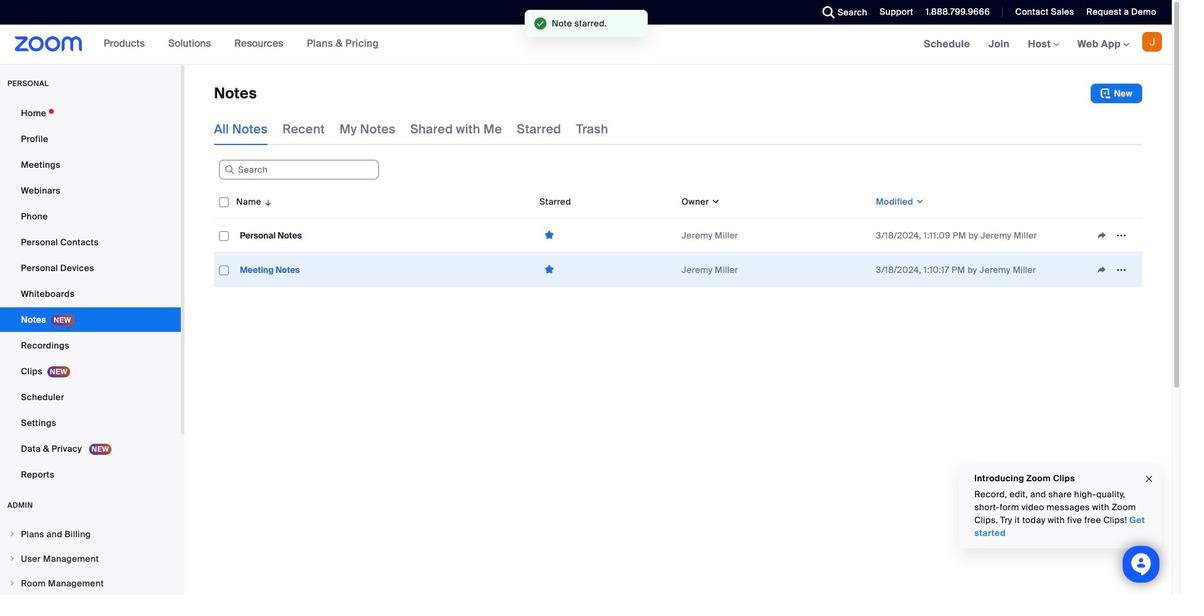 Task type: describe. For each thing, give the bounding box(es) containing it.
2 right image from the top
[[9, 556, 16, 563]]

more options for meeting notes image
[[1112, 264, 1131, 275]]

right image
[[9, 580, 16, 588]]

tabs of all notes page tab list
[[214, 113, 608, 145]]

meetings navigation
[[915, 25, 1172, 65]]

success image
[[534, 17, 547, 30]]

1 right image from the top
[[9, 531, 16, 538]]

3 menu item from the top
[[0, 572, 181, 596]]

1 menu item from the top
[[0, 523, 181, 546]]

share image
[[1092, 264, 1112, 275]]



Task type: locate. For each thing, give the bounding box(es) containing it.
right image
[[9, 531, 16, 538], [9, 556, 16, 563]]

personal menu menu
[[0, 101, 181, 488]]

0 vertical spatial menu item
[[0, 523, 181, 546]]

2 menu item from the top
[[0, 548, 181, 571]]

product information navigation
[[95, 25, 388, 64]]

down image
[[709, 196, 720, 208], [913, 196, 925, 208]]

Search text field
[[219, 160, 379, 180]]

1 vertical spatial right image
[[9, 556, 16, 563]]

more options for personal notes image
[[1112, 230, 1131, 241]]

2 down image from the left
[[913, 196, 925, 208]]

0 horizontal spatial down image
[[709, 196, 720, 208]]

menu item
[[0, 523, 181, 546], [0, 548, 181, 571], [0, 572, 181, 596]]

0 vertical spatial right image
[[9, 531, 16, 538]]

application
[[214, 186, 1152, 297], [540, 226, 672, 245], [1092, 226, 1138, 245], [540, 260, 672, 279], [1092, 261, 1138, 279]]

1 vertical spatial menu item
[[0, 548, 181, 571]]

arrow down image
[[261, 194, 273, 209]]

zoom logo image
[[15, 36, 82, 52]]

admin menu menu
[[0, 523, 181, 596]]

1 horizontal spatial down image
[[913, 196, 925, 208]]

close image
[[1144, 472, 1154, 486]]

1 down image from the left
[[709, 196, 720, 208]]

share image
[[1092, 230, 1112, 241]]

banner
[[0, 25, 1172, 65]]

profile picture image
[[1142, 32, 1162, 52]]

2 vertical spatial menu item
[[0, 572, 181, 596]]



Task type: vqa. For each thing, say whether or not it's contained in the screenshot.
edit project icon at the right
no



